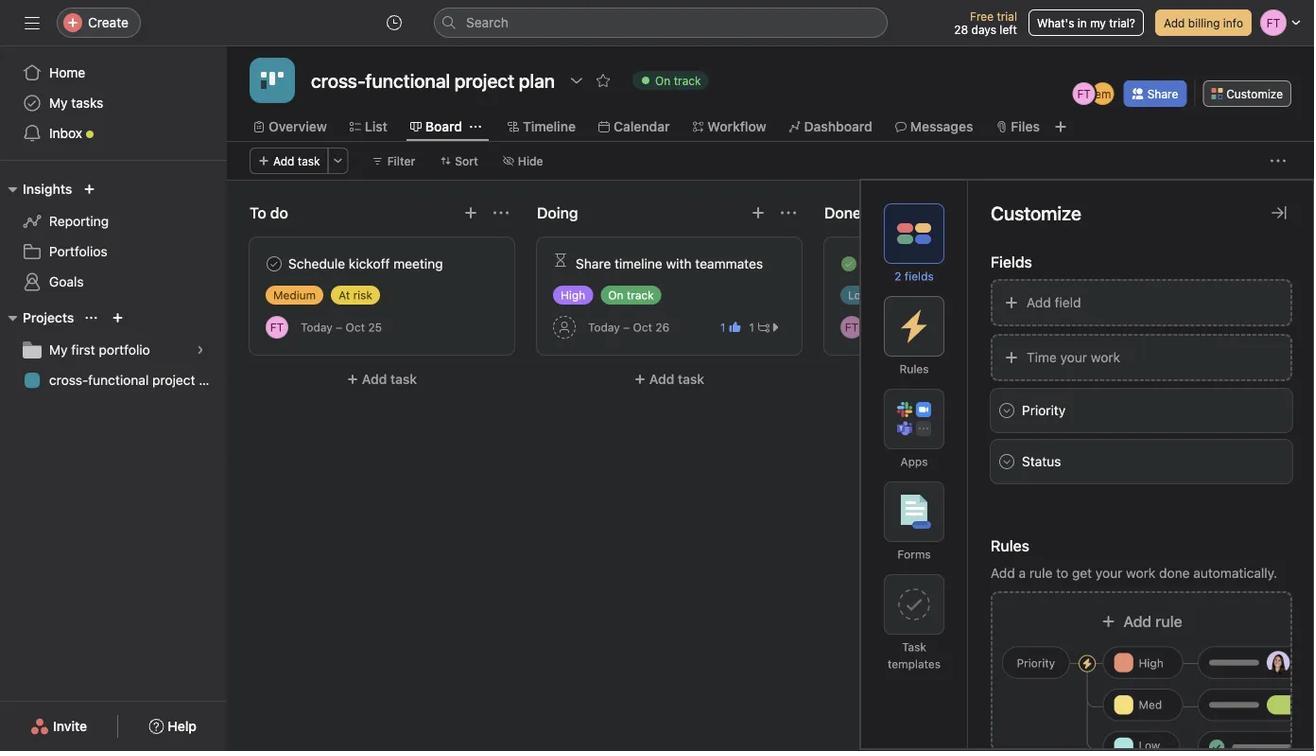 Task type: locate. For each thing, give the bounding box(es) containing it.
more section actions image
[[494, 205, 509, 220]]

customize button
[[1204, 80, 1292, 107]]

more actions image
[[1271, 153, 1287, 168], [333, 155, 344, 166]]

1 right 26
[[721, 321, 726, 334]]

task
[[298, 154, 320, 167], [391, 371, 417, 387], [678, 371, 705, 387], [966, 371, 992, 387]]

1 horizontal spatial customize
[[1227, 87, 1284, 100]]

files link
[[997, 116, 1041, 137]]

add field
[[1027, 295, 1082, 310]]

ft left em
[[1078, 87, 1092, 100]]

0 vertical spatial customize
[[1227, 87, 1284, 100]]

on for doing
[[609, 289, 624, 302]]

meeting
[[394, 256, 443, 272]]

share timeline with teammates
[[576, 256, 764, 272]]

1 horizontal spatial add task image
[[751, 205, 766, 220]]

1 vertical spatial high
[[1139, 657, 1164, 670]]

25
[[368, 321, 382, 334]]

timeline
[[615, 256, 663, 272]]

completed checkbox left draft
[[838, 253, 861, 275]]

see details, my first portfolio image
[[195, 344, 206, 356]]

2 today from the left
[[588, 321, 620, 334]]

oct 20 – 24
[[876, 321, 940, 334]]

add task down 24 in the top right of the page
[[937, 371, 992, 387]]

1 vertical spatial customize
[[991, 202, 1082, 224]]

add tab image
[[1054, 119, 1069, 134]]

2 horizontal spatial oct
[[876, 321, 895, 334]]

ft down low
[[846, 321, 859, 334]]

0 horizontal spatial high
[[561, 289, 586, 302]]

0 vertical spatial my
[[49, 95, 68, 111]]

2 – from the left
[[624, 321, 630, 334]]

share right dependencies icon
[[576, 256, 611, 272]]

time your work button
[[991, 334, 1293, 381]]

add down 25
[[362, 371, 387, 387]]

24
[[926, 321, 940, 334]]

1 today from the left
[[301, 321, 333, 334]]

1 horizontal spatial your
[[1096, 565, 1123, 581]]

2 horizontal spatial on
[[893, 289, 908, 302]]

28
[[955, 23, 969, 36]]

create
[[88, 15, 129, 30]]

2 horizontal spatial track
[[911, 289, 939, 302]]

oct left 25
[[346, 321, 365, 334]]

1 horizontal spatial high
[[1139, 657, 1164, 670]]

1 vertical spatial rules
[[991, 537, 1030, 555]]

completed checkbox for done
[[838, 253, 861, 275]]

a
[[1019, 565, 1027, 581]]

global element
[[0, 46, 227, 160]]

cross-
[[49, 372, 88, 388]]

0 horizontal spatial customize
[[991, 202, 1082, 224]]

0 vertical spatial your
[[1061, 350, 1088, 365]]

on track up today – oct 26
[[609, 289, 654, 302]]

ft button for done
[[841, 316, 864, 339]]

on
[[656, 74, 671, 87], [609, 289, 624, 302], [893, 289, 908, 302]]

2 oct from the left
[[633, 321, 653, 334]]

on up today – oct 26
[[609, 289, 624, 302]]

1 completed checkbox from the left
[[263, 253, 286, 275]]

dashboard
[[805, 119, 873, 134]]

my
[[49, 95, 68, 111], [49, 342, 68, 358]]

draft project brief
[[864, 256, 973, 272]]

add task image left more section actions image
[[464, 205, 479, 220]]

search button
[[434, 8, 888, 38]]

new image
[[84, 184, 95, 195]]

done
[[825, 204, 862, 222]]

2 horizontal spatial add task image
[[1039, 205, 1054, 220]]

create button
[[57, 8, 141, 38]]

your right time
[[1061, 350, 1088, 365]]

list link
[[350, 116, 388, 137]]

customize
[[1227, 87, 1284, 100], [991, 202, 1082, 224]]

rules down oct 20 – 24
[[900, 362, 929, 376]]

track inside popup button
[[674, 74, 701, 87]]

0 horizontal spatial work
[[1092, 350, 1121, 365]]

risk
[[353, 289, 373, 302]]

–
[[336, 321, 343, 334], [624, 321, 630, 334], [916, 321, 922, 334]]

1 down teammates
[[750, 321, 755, 334]]

on up calendar on the top
[[656, 74, 671, 87]]

0 horizontal spatial on track
[[609, 289, 654, 302]]

search list box
[[434, 8, 888, 38]]

1 vertical spatial your
[[1096, 565, 1123, 581]]

what's in my trial? button
[[1029, 9, 1145, 36]]

priority up status
[[1023, 403, 1066, 418]]

2 horizontal spatial on track
[[893, 289, 939, 302]]

on track for done
[[893, 289, 939, 302]]

2 horizontal spatial –
[[916, 321, 922, 334]]

more actions image left filter dropdown button
[[333, 155, 344, 166]]

with
[[666, 256, 692, 272]]

add left the field
[[1027, 295, 1052, 310]]

task for doing
[[678, 371, 705, 387]]

days
[[972, 23, 997, 36]]

2 1 button from the left
[[745, 318, 786, 337]]

0 horizontal spatial rule
[[1030, 565, 1053, 581]]

today for doing
[[588, 321, 620, 334]]

add task down the "overview"
[[273, 154, 320, 167]]

your
[[1061, 350, 1088, 365], [1096, 565, 1123, 581]]

1 horizontal spatial ft
[[846, 321, 859, 334]]

add task button down 25
[[250, 362, 515, 396]]

rules
[[900, 362, 929, 376], [991, 537, 1030, 555]]

add task image left more section actions icon
[[751, 205, 766, 220]]

1 horizontal spatial ft button
[[841, 316, 864, 339]]

free trial 28 days left
[[955, 9, 1018, 36]]

insights
[[23, 181, 72, 197]]

inbox
[[49, 125, 82, 141]]

get
[[1073, 565, 1093, 581]]

on for done
[[893, 289, 908, 302]]

add task for to do
[[362, 371, 417, 387]]

0 horizontal spatial track
[[627, 289, 654, 302]]

filter button
[[364, 148, 424, 174]]

share right em
[[1148, 87, 1179, 100]]

add a rule to get your work done automatically.
[[991, 565, 1278, 581]]

high up med
[[1139, 657, 1164, 670]]

1 button
[[717, 318, 745, 337], [745, 318, 786, 337]]

0 vertical spatial rule
[[1030, 565, 1053, 581]]

1 horizontal spatial completed checkbox
[[838, 253, 861, 275]]

1 oct from the left
[[346, 321, 365, 334]]

teammates
[[696, 256, 764, 272]]

customize down info
[[1227, 87, 1284, 100]]

new project or portfolio image
[[112, 312, 123, 324]]

add task button down 24 in the top right of the page
[[825, 362, 1090, 396]]

completed checkbox up medium in the top of the page
[[263, 253, 286, 275]]

ft
[[1078, 87, 1092, 100], [270, 321, 284, 334], [846, 321, 859, 334]]

priority down a
[[1017, 657, 1056, 670]]

1 horizontal spatial 1
[[750, 321, 755, 334]]

customize up fields
[[991, 202, 1082, 224]]

in
[[1078, 16, 1088, 29]]

0 horizontal spatial today
[[301, 321, 333, 334]]

1 add task image from the left
[[464, 205, 479, 220]]

my inside projects element
[[49, 342, 68, 358]]

oct left 26
[[633, 321, 653, 334]]

completed image
[[263, 253, 286, 275]]

add left billing
[[1165, 16, 1186, 29]]

add task image for doing
[[751, 205, 766, 220]]

0 vertical spatial work
[[1092, 350, 1121, 365]]

– down at
[[336, 321, 343, 334]]

track up workflow link
[[674, 74, 701, 87]]

home link
[[11, 58, 216, 88]]

work right time
[[1092, 350, 1121, 365]]

portfolios link
[[11, 237, 216, 267]]

on track down 2 fields
[[893, 289, 939, 302]]

history image
[[387, 15, 402, 30]]

forms
[[898, 548, 932, 561]]

on track up calendar on the top
[[656, 74, 701, 87]]

more actions image up close details icon
[[1271, 153, 1287, 168]]

high
[[561, 289, 586, 302], [1139, 657, 1164, 670]]

your right get at the right of the page
[[1096, 565, 1123, 581]]

my left first
[[49, 342, 68, 358]]

1 my from the top
[[49, 95, 68, 111]]

help button
[[136, 710, 209, 744]]

today left 26
[[588, 321, 620, 334]]

add task image
[[464, 205, 479, 220], [751, 205, 766, 220], [1039, 205, 1054, 220]]

0 horizontal spatial ft button
[[266, 316, 289, 339]]

done
[[1160, 565, 1191, 581]]

track down timeline
[[627, 289, 654, 302]]

2 my from the top
[[49, 342, 68, 358]]

track down "fields"
[[911, 289, 939, 302]]

oct left '20'
[[876, 321, 895, 334]]

ft down medium in the top of the page
[[270, 321, 284, 334]]

rule down done
[[1156, 613, 1183, 631]]

tab actions image
[[470, 121, 482, 132]]

3 add task image from the left
[[1039, 205, 1054, 220]]

board link
[[410, 116, 463, 137]]

1 horizontal spatial –
[[624, 321, 630, 334]]

0 horizontal spatial –
[[336, 321, 343, 334]]

1 – from the left
[[336, 321, 343, 334]]

add task for doing
[[650, 371, 705, 387]]

work left done
[[1127, 565, 1156, 581]]

add task button
[[250, 148, 329, 174], [250, 362, 515, 396], [537, 362, 802, 396], [825, 362, 1090, 396]]

0 vertical spatial rules
[[900, 362, 929, 376]]

em
[[1096, 87, 1112, 100]]

med
[[1139, 698, 1163, 711]]

add task button for done
[[825, 362, 1090, 396]]

kickoff
[[349, 256, 390, 272]]

0 horizontal spatial share
[[576, 256, 611, 272]]

2 ft button from the left
[[841, 316, 864, 339]]

share for share timeline with teammates
[[576, 256, 611, 272]]

task for to do
[[391, 371, 417, 387]]

0 vertical spatial project
[[898, 256, 941, 272]]

0 horizontal spatial your
[[1061, 350, 1088, 365]]

0 horizontal spatial on
[[609, 289, 624, 302]]

on down 2
[[893, 289, 908, 302]]

1 horizontal spatial share
[[1148, 87, 1179, 100]]

None text field
[[307, 63, 560, 97]]

insights element
[[0, 172, 227, 301]]

share
[[1148, 87, 1179, 100], [576, 256, 611, 272]]

0 horizontal spatial project
[[152, 372, 195, 388]]

at risk
[[339, 289, 373, 302]]

high down dependencies icon
[[561, 289, 586, 302]]

1 ft button from the left
[[266, 316, 289, 339]]

0 vertical spatial share
[[1148, 87, 1179, 100]]

1 horizontal spatial today
[[588, 321, 620, 334]]

insights button
[[0, 178, 72, 201]]

free
[[971, 9, 994, 23]]

add task down 25
[[362, 371, 417, 387]]

26
[[656, 321, 670, 334]]

today down medium in the top of the page
[[301, 321, 333, 334]]

0 horizontal spatial ft
[[270, 321, 284, 334]]

rule
[[1030, 565, 1053, 581], [1156, 613, 1183, 631]]

goals link
[[11, 267, 216, 297]]

0 horizontal spatial oct
[[346, 321, 365, 334]]

add field button
[[991, 279, 1293, 326]]

0 horizontal spatial completed checkbox
[[263, 253, 286, 275]]

trial?
[[1110, 16, 1136, 29]]

portfolio
[[99, 342, 150, 358]]

add task button down 26
[[537, 362, 802, 396]]

my tasks
[[49, 95, 103, 111]]

add task image down add tab icon
[[1039, 205, 1054, 220]]

1 vertical spatial share
[[576, 256, 611, 272]]

0 horizontal spatial add task image
[[464, 205, 479, 220]]

0 horizontal spatial 1
[[721, 321, 726, 334]]

add task button down overview 'link'
[[250, 148, 329, 174]]

show options image
[[570, 73, 585, 88]]

Completed checkbox
[[263, 253, 286, 275], [838, 253, 861, 275]]

dependencies image
[[553, 253, 569, 268]]

0 vertical spatial priority
[[1023, 403, 1066, 418]]

project left "plan"
[[152, 372, 195, 388]]

my inside global element
[[49, 95, 68, 111]]

timeline
[[523, 119, 576, 134]]

add billing info button
[[1156, 9, 1253, 36]]

0 horizontal spatial rules
[[900, 362, 929, 376]]

1 vertical spatial my
[[49, 342, 68, 358]]

rule right a
[[1030, 565, 1053, 581]]

1 horizontal spatial on track
[[656, 74, 701, 87]]

today
[[301, 321, 333, 334], [588, 321, 620, 334]]

project left brief
[[898, 256, 941, 272]]

1 vertical spatial rule
[[1156, 613, 1183, 631]]

2
[[895, 270, 902, 283]]

add task down 26
[[650, 371, 705, 387]]

– left 26
[[624, 321, 630, 334]]

my left 'tasks'
[[49, 95, 68, 111]]

today for to do
[[301, 321, 333, 334]]

add billing info
[[1165, 16, 1244, 29]]

1 vertical spatial work
[[1127, 565, 1156, 581]]

rules up a
[[991, 537, 1030, 555]]

2 completed checkbox from the left
[[838, 253, 861, 275]]

1 horizontal spatial oct
[[633, 321, 653, 334]]

customize inside customize dropdown button
[[1227, 87, 1284, 100]]

work
[[1092, 350, 1121, 365], [1127, 565, 1156, 581]]

ft button down medium in the top of the page
[[266, 316, 289, 339]]

1 horizontal spatial track
[[674, 74, 701, 87]]

– left 24 in the top right of the page
[[916, 321, 922, 334]]

share inside 'share' button
[[1148, 87, 1179, 100]]

1 horizontal spatial on
[[656, 74, 671, 87]]

2 add task image from the left
[[751, 205, 766, 220]]

hide sidebar image
[[25, 15, 40, 30]]

ft button down low
[[841, 316, 864, 339]]

add task image for to do
[[464, 205, 479, 220]]

apps
[[901, 455, 929, 468]]

ft button
[[266, 316, 289, 339], [841, 316, 864, 339]]



Task type: vqa. For each thing, say whether or not it's contained in the screenshot.
first wednesday button
no



Task type: describe. For each thing, give the bounding box(es) containing it.
projects element
[[0, 301, 227, 399]]

schedule
[[289, 256, 345, 272]]

what's
[[1038, 16, 1075, 29]]

low
[[849, 289, 870, 302]]

calendar
[[614, 119, 670, 134]]

messages link
[[896, 116, 974, 137]]

add left a
[[991, 565, 1016, 581]]

1 1 from the left
[[721, 321, 726, 334]]

add down 26
[[650, 371, 675, 387]]

first
[[71, 342, 95, 358]]

to
[[1057, 565, 1069, 581]]

0 horizontal spatial more actions image
[[333, 155, 344, 166]]

1 horizontal spatial more actions image
[[1271, 153, 1287, 168]]

work inside button
[[1092, 350, 1121, 365]]

on track for doing
[[609, 289, 654, 302]]

tasks
[[71, 95, 103, 111]]

add task for done
[[937, 371, 992, 387]]

– for to do
[[336, 321, 343, 334]]

3 oct from the left
[[876, 321, 895, 334]]

task for done
[[966, 371, 992, 387]]

hide button
[[495, 148, 552, 174]]

add rule
[[1124, 613, 1183, 631]]

on track inside on track popup button
[[656, 74, 701, 87]]

– for doing
[[624, 321, 630, 334]]

reporting link
[[11, 206, 216, 237]]

draft
[[864, 256, 895, 272]]

overview
[[269, 119, 327, 134]]

add task button for doing
[[537, 362, 802, 396]]

3 – from the left
[[916, 321, 922, 334]]

1 vertical spatial project
[[152, 372, 195, 388]]

20
[[899, 321, 913, 334]]

on inside popup button
[[656, 74, 671, 87]]

search
[[466, 15, 509, 30]]

ft button for to do
[[266, 316, 289, 339]]

add to starred image
[[596, 73, 611, 88]]

status
[[1023, 454, 1062, 469]]

completed image
[[838, 253, 861, 275]]

plan
[[199, 372, 225, 388]]

sort button
[[432, 148, 487, 174]]

share button
[[1125, 80, 1188, 107]]

billing
[[1189, 16, 1221, 29]]

1 horizontal spatial rules
[[991, 537, 1030, 555]]

projects button
[[0, 307, 74, 329]]

timeline link
[[508, 116, 576, 137]]

completed checkbox for to do
[[263, 253, 286, 275]]

your inside button
[[1061, 350, 1088, 365]]

2 1 from the left
[[750, 321, 755, 334]]

templates
[[888, 657, 941, 671]]

left
[[1000, 23, 1018, 36]]

1 1 button from the left
[[717, 318, 745, 337]]

calendar link
[[599, 116, 670, 137]]

close details image
[[1272, 205, 1288, 220]]

ft for to do
[[270, 321, 284, 334]]

0 vertical spatial high
[[561, 289, 586, 302]]

reporting
[[49, 213, 109, 229]]

show options, current sort, top image
[[86, 312, 97, 324]]

add down 24 in the top right of the page
[[937, 371, 962, 387]]

my for my tasks
[[49, 95, 68, 111]]

my tasks link
[[11, 88, 216, 118]]

automatically.
[[1194, 565, 1278, 581]]

today – oct 26
[[588, 321, 670, 334]]

time
[[1027, 350, 1057, 365]]

oct for doing
[[633, 321, 653, 334]]

portfolios
[[49, 244, 108, 259]]

my first portfolio
[[49, 342, 150, 358]]

info
[[1224, 16, 1244, 29]]

medium
[[273, 289, 316, 302]]

1 horizontal spatial work
[[1127, 565, 1156, 581]]

track for done
[[911, 289, 939, 302]]

my for my first portfolio
[[49, 342, 68, 358]]

2 horizontal spatial ft
[[1078, 87, 1092, 100]]

2 fields
[[895, 270, 934, 283]]

add down overview 'link'
[[273, 154, 295, 167]]

cross-functional project plan link
[[11, 365, 225, 395]]

1 vertical spatial priority
[[1017, 657, 1056, 670]]

more section actions image
[[781, 205, 797, 220]]

ft for done
[[846, 321, 859, 334]]

trial
[[997, 9, 1018, 23]]

hide
[[518, 154, 544, 167]]

fields
[[905, 270, 934, 283]]

to do
[[250, 204, 288, 222]]

1 horizontal spatial project
[[898, 256, 941, 272]]

at
[[339, 289, 350, 302]]

today – oct 25
[[301, 321, 382, 334]]

inbox link
[[11, 118, 216, 149]]

functional
[[88, 372, 149, 388]]

task
[[903, 640, 927, 654]]

messages
[[911, 119, 974, 134]]

1 horizontal spatial rule
[[1156, 613, 1183, 631]]

home
[[49, 65, 85, 80]]

board
[[426, 119, 463, 134]]

workflow link
[[693, 116, 767, 137]]

filter
[[388, 154, 416, 167]]

my first portfolio link
[[11, 335, 216, 365]]

what's in my trial?
[[1038, 16, 1136, 29]]

add task image for done
[[1039, 205, 1054, 220]]

dashboard link
[[790, 116, 873, 137]]

fields
[[991, 253, 1033, 271]]

add task button for to do
[[250, 362, 515, 396]]

share for share
[[1148, 87, 1179, 100]]

task templates
[[888, 640, 941, 671]]

board image
[[261, 69, 284, 92]]

overview link
[[254, 116, 327, 137]]

my
[[1091, 16, 1107, 29]]

projects
[[23, 310, 74, 325]]

time your work
[[1027, 350, 1121, 365]]

add down add a rule to get your work done automatically.
[[1124, 613, 1152, 631]]

field
[[1055, 295, 1082, 310]]

oct for to do
[[346, 321, 365, 334]]

invite
[[53, 719, 87, 734]]

track for doing
[[627, 289, 654, 302]]

cross-functional project plan
[[49, 372, 225, 388]]

doing
[[537, 204, 579, 222]]



